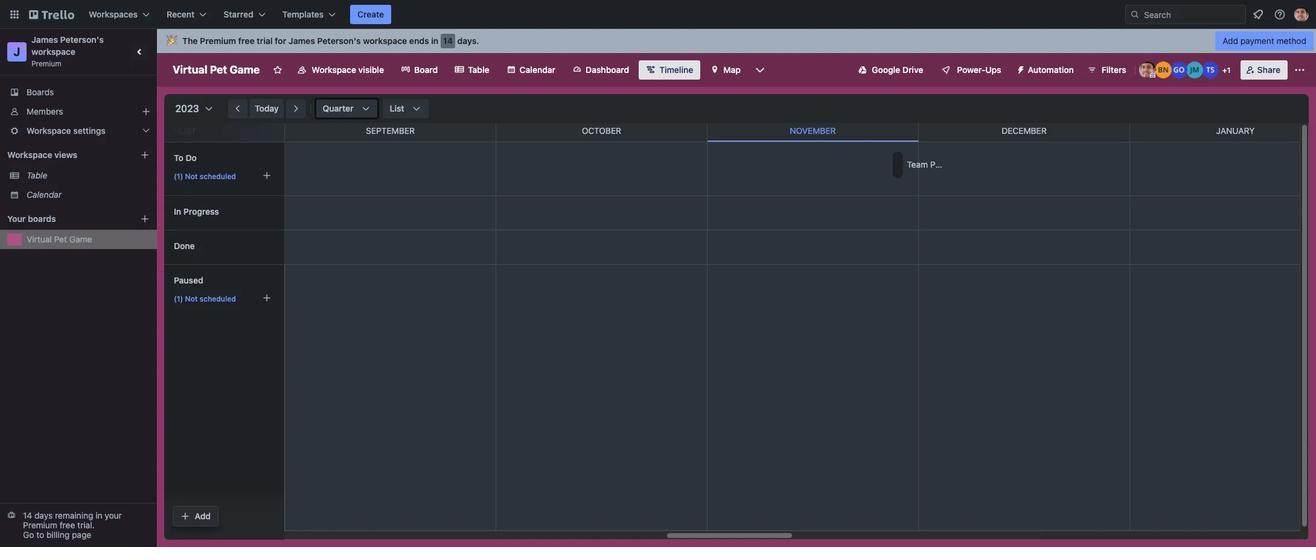 Task type: locate. For each thing, give the bounding box(es) containing it.
1 vertical spatial (1)
[[174, 295, 183, 304]]

0 vertical spatial pet
[[210, 63, 227, 76]]

not down paused
[[185, 295, 198, 304]]

1 vertical spatial workspace
[[27, 126, 71, 136]]

pet down your boards with 1 items element
[[54, 234, 67, 245]]

premium inside 14 days remaining in your premium free trial. go to billing page
[[23, 521, 57, 531]]

virtual pet game down your boards with 1 items element
[[27, 234, 92, 245]]

add payment method link
[[1216, 31, 1314, 51]]

(1) not scheduled down paused
[[174, 295, 236, 304]]

0 horizontal spatial peterson's
[[60, 34, 104, 45]]

workspace down 🎉 the premium free trial for james peterson's workspace ends in 14 days.
[[312, 65, 356, 75]]

virtual pet game down the
[[173, 63, 260, 76]]

14 left days.
[[443, 36, 453, 46]]

in right ends on the top
[[431, 36, 439, 46]]

pet inside virtual pet game link
[[54, 234, 67, 245]]

scheduled up progress
[[200, 172, 236, 181]]

14 days remaining in your premium free trial. go to billing page
[[23, 511, 122, 540]]

game
[[230, 63, 260, 76], [69, 234, 92, 245]]

virtual inside board name text field
[[173, 63, 207, 76]]

14
[[443, 36, 453, 46], [23, 511, 32, 521]]

1 vertical spatial (1) not scheduled
[[174, 295, 236, 304]]

in left your
[[96, 511, 102, 521]]

(1) down paused
[[174, 295, 183, 304]]

1 not from the top
[[185, 172, 198, 181]]

james right for
[[289, 36, 315, 46]]

power-
[[957, 65, 986, 75]]

not for to do
[[185, 172, 198, 181]]

0 vertical spatial virtual
[[173, 63, 207, 76]]

1 vertical spatial premium
[[31, 59, 61, 68]]

0 horizontal spatial virtual
[[27, 234, 52, 245]]

workspace inside james peterson's workspace premium
[[31, 46, 75, 57]]

0 horizontal spatial calendar link
[[27, 189, 150, 201]]

share
[[1258, 65, 1281, 75]]

1 vertical spatial workspace
[[31, 46, 75, 57]]

0 horizontal spatial add
[[195, 511, 211, 522]]

table link down days.
[[448, 60, 497, 80]]

2 not from the top
[[185, 295, 198, 304]]

0 vertical spatial premium
[[200, 36, 236, 46]]

0 horizontal spatial james
[[31, 34, 58, 45]]

1 vertical spatial in
[[96, 511, 102, 521]]

0 vertical spatial table
[[468, 65, 490, 75]]

virtual down boards
[[27, 234, 52, 245]]

0 vertical spatial workspace
[[363, 36, 407, 46]]

0 horizontal spatial in
[[96, 511, 102, 521]]

star or unstar board image
[[273, 65, 283, 75]]

1 horizontal spatial table
[[468, 65, 490, 75]]

ends
[[409, 36, 429, 46]]

workspace left views
[[7, 150, 52, 160]]

1 horizontal spatial virtual
[[173, 63, 207, 76]]

pet inside board name text field
[[210, 63, 227, 76]]

views
[[54, 150, 77, 160]]

0 vertical spatial game
[[230, 63, 260, 76]]

0 horizontal spatial free
[[60, 521, 75, 531]]

today button
[[250, 99, 284, 118]]

workspace for workspace views
[[7, 150, 52, 160]]

automation button
[[1011, 60, 1081, 80]]

game left star or unstar board icon at the left top
[[230, 63, 260, 76]]

google drive icon image
[[859, 66, 867, 74]]

0 horizontal spatial table
[[27, 170, 47, 181]]

timeline
[[660, 65, 693, 75]]

premium inside james peterson's workspace premium
[[31, 59, 61, 68]]

peterson's up workspace visible button
[[317, 36, 361, 46]]

banner
[[157, 29, 1316, 53]]

add for add
[[195, 511, 211, 522]]

settings
[[73, 126, 106, 136]]

1 horizontal spatial calendar
[[520, 65, 556, 75]]

james down back to home image
[[31, 34, 58, 45]]

1 horizontal spatial table link
[[448, 60, 497, 80]]

in inside 14 days remaining in your premium free trial. go to billing page
[[96, 511, 102, 521]]

0 vertical spatial (1) not scheduled
[[174, 172, 236, 181]]

0 vertical spatial workspace
[[312, 65, 356, 75]]

virtual down the
[[173, 63, 207, 76]]

scheduled for to do
[[200, 172, 236, 181]]

(1) not scheduled
[[174, 172, 236, 181], [174, 295, 236, 304]]

0 vertical spatial add
[[1223, 36, 1239, 46]]

14 inside 14 days remaining in your premium free trial. go to billing page
[[23, 511, 32, 521]]

1 vertical spatial not
[[185, 295, 198, 304]]

peterson's down back to home image
[[60, 34, 104, 45]]

(1) not scheduled button
[[170, 167, 276, 186], [170, 289, 276, 309]]

0 horizontal spatial game
[[69, 234, 92, 245]]

(1) down to
[[174, 172, 183, 181]]

confetti image
[[167, 36, 178, 46]]

(1) not scheduled button down do
[[170, 167, 276, 186]]

0 horizontal spatial workspace
[[31, 46, 75, 57]]

virtual pet game
[[173, 63, 260, 76], [27, 234, 92, 245]]

1 vertical spatial 14
[[23, 511, 32, 521]]

not
[[185, 172, 198, 181], [185, 295, 198, 304]]

1 vertical spatial add
[[195, 511, 211, 522]]

google drive
[[872, 65, 924, 75]]

0 vertical spatial not
[[185, 172, 198, 181]]

scheduled down paused
[[200, 295, 236, 304]]

1 horizontal spatial add
[[1223, 36, 1239, 46]]

banner containing 🎉
[[157, 29, 1316, 53]]

google drive button
[[852, 60, 931, 80]]

1 vertical spatial free
[[60, 521, 75, 531]]

for
[[275, 36, 286, 46]]

table link down views
[[27, 170, 150, 182]]

table down days.
[[468, 65, 490, 75]]

1 (1) from the top
[[174, 172, 183, 181]]

remaining
[[55, 511, 93, 521]]

days
[[34, 511, 53, 521]]

0 vertical spatial calendar link
[[499, 60, 563, 80]]

0 vertical spatial table link
[[448, 60, 497, 80]]

0 horizontal spatial pet
[[54, 234, 67, 245]]

0 vertical spatial in
[[431, 36, 439, 46]]

workspace inside "dropdown button"
[[27, 126, 71, 136]]

0 vertical spatial (1) not scheduled button
[[170, 167, 276, 186]]

2 (1) not scheduled from the top
[[174, 295, 236, 304]]

do
[[186, 153, 197, 163]]

add inside button
[[195, 511, 211, 522]]

table
[[468, 65, 490, 75], [27, 170, 47, 181]]

1 vertical spatial scheduled
[[200, 295, 236, 304]]

virtual
[[173, 63, 207, 76], [27, 234, 52, 245]]

your boards
[[7, 214, 56, 224]]

your
[[7, 214, 26, 224]]

1 (1) not scheduled button from the top
[[170, 167, 276, 186]]

2 vertical spatial workspace
[[7, 150, 52, 160]]

board
[[414, 65, 438, 75]]

14 left the days
[[23, 511, 32, 521]]

workspace for workspace settings
[[27, 126, 71, 136]]

september
[[366, 126, 415, 136]]

show menu image
[[1294, 64, 1306, 76]]

0 horizontal spatial virtual pet game
[[27, 234, 92, 245]]

billing
[[46, 530, 70, 540]]

1 vertical spatial table link
[[27, 170, 150, 182]]

members
[[27, 106, 63, 117]]

0 notifications image
[[1251, 7, 1266, 22]]

workspace down members
[[27, 126, 71, 136]]

1 horizontal spatial in
[[431, 36, 439, 46]]

premium
[[200, 36, 236, 46], [31, 59, 61, 68], [23, 521, 57, 531]]

james peterson's workspace premium
[[31, 34, 106, 68]]

1 horizontal spatial pet
[[210, 63, 227, 76]]

workspace inside button
[[312, 65, 356, 75]]

share button
[[1241, 60, 1288, 80]]

0 horizontal spatial 14
[[23, 511, 32, 521]]

1 vertical spatial (1) not scheduled button
[[170, 289, 276, 309]]

(1) not scheduled for paused
[[174, 295, 236, 304]]

2 scheduled from the top
[[200, 295, 236, 304]]

add
[[1223, 36, 1239, 46], [195, 511, 211, 522]]

workspace right j
[[31, 46, 75, 57]]

dashboard link
[[565, 60, 637, 80]]

to do
[[174, 153, 197, 163]]

jeremy miller (jeremymiller198) image
[[1186, 62, 1203, 79]]

1 (1) not scheduled from the top
[[174, 172, 236, 181]]

january
[[1217, 126, 1255, 136]]

pet up 2023 button
[[210, 63, 227, 76]]

calendar link
[[499, 60, 563, 80], [27, 189, 150, 201]]

your boards with 1 items element
[[7, 212, 122, 226]]

game down your boards with 1 items element
[[69, 234, 92, 245]]

free
[[238, 36, 255, 46], [60, 521, 75, 531]]

0 horizontal spatial calendar
[[27, 190, 62, 200]]

0 vertical spatial virtual pet game
[[173, 63, 260, 76]]

1 horizontal spatial 14
[[443, 36, 453, 46]]

1 scheduled from the top
[[200, 172, 236, 181]]

0 vertical spatial scheduled
[[200, 172, 236, 181]]

1 horizontal spatial game
[[230, 63, 260, 76]]

add button
[[173, 507, 218, 527]]

1 horizontal spatial virtual pet game
[[173, 63, 260, 76]]

workspace down create button
[[363, 36, 407, 46]]

0 vertical spatial calendar
[[520, 65, 556, 75]]

2 (1) not scheduled button from the top
[[170, 289, 276, 309]]

1 vertical spatial game
[[69, 234, 92, 245]]

0 vertical spatial (1)
[[174, 172, 183, 181]]

+ 1
[[1223, 66, 1231, 75]]

done
[[174, 241, 195, 251]]

in
[[431, 36, 439, 46], [96, 511, 102, 521]]

days.
[[457, 36, 479, 46]]

1 vertical spatial pet
[[54, 234, 67, 245]]

0 vertical spatial 14
[[443, 36, 453, 46]]

map link
[[703, 60, 748, 80]]

(1)
[[174, 172, 183, 181], [174, 295, 183, 304]]

pet
[[210, 63, 227, 76], [54, 234, 67, 245]]

2 (1) from the top
[[174, 295, 183, 304]]

(1) not scheduled button for paused
[[170, 289, 276, 309]]

not down do
[[185, 172, 198, 181]]

table down workspace views
[[27, 170, 47, 181]]

peterson's
[[60, 34, 104, 45], [317, 36, 361, 46]]

list
[[390, 103, 404, 114]]

1 horizontal spatial free
[[238, 36, 255, 46]]

2 vertical spatial premium
[[23, 521, 57, 531]]

Board name text field
[[167, 60, 266, 80]]

boards
[[28, 214, 56, 224]]

1 vertical spatial virtual pet game
[[27, 234, 92, 245]]

james peterson (jamespeterson93) image
[[1139, 62, 1156, 79]]

create a view image
[[140, 150, 150, 160]]

(1) not scheduled button down paused
[[170, 289, 276, 309]]

(1) not scheduled down do
[[174, 172, 236, 181]]

workspaces button
[[82, 5, 157, 24]]

timeline link
[[639, 60, 701, 80]]



Task type: vqa. For each thing, say whether or not it's contained in the screenshot.
PR UPDATE link
no



Task type: describe. For each thing, give the bounding box(es) containing it.
november
[[790, 126, 836, 136]]

payment
[[1241, 36, 1275, 46]]

go
[[23, 530, 34, 540]]

back to home image
[[29, 5, 74, 24]]

this member is an admin of this board. image
[[1150, 73, 1156, 79]]

go to billing page link
[[23, 530, 91, 540]]

peterson's inside james peterson's workspace premium
[[60, 34, 104, 45]]

1 vertical spatial table
[[27, 170, 47, 181]]

search image
[[1130, 10, 1140, 19]]

today
[[255, 103, 279, 114]]

list button
[[383, 99, 429, 118]]

james peterson (jamespeterson93) image
[[1295, 7, 1309, 22]]

j link
[[7, 42, 27, 62]]

2023
[[175, 103, 199, 114]]

power-ups button
[[933, 60, 1009, 80]]

1 vertical spatial virtual
[[27, 234, 52, 245]]

james peterson's workspace link
[[31, 34, 106, 57]]

visible
[[358, 65, 384, 75]]

workspace views
[[7, 150, 77, 160]]

page
[[72, 530, 91, 540]]

starred
[[224, 9, 253, 19]]

power-ups
[[957, 65, 1002, 75]]

boards
[[27, 87, 54, 97]]

1 horizontal spatial james
[[289, 36, 315, 46]]

recent button
[[159, 5, 214, 24]]

j
[[13, 45, 20, 59]]

add board image
[[140, 214, 150, 224]]

1
[[1227, 66, 1231, 75]]

create
[[358, 9, 384, 19]]

gary orlando (garyorlando) image
[[1171, 62, 1188, 79]]

method
[[1277, 36, 1307, 46]]

1 vertical spatial calendar link
[[27, 189, 150, 201]]

to
[[36, 530, 44, 540]]

Search field
[[1140, 5, 1246, 24]]

workspace settings
[[27, 126, 106, 136]]

add payment method
[[1223, 36, 1307, 46]]

0 vertical spatial free
[[238, 36, 255, 46]]

december
[[1002, 126, 1047, 136]]

workspaces
[[89, 9, 138, 19]]

map
[[724, 65, 741, 75]]

members link
[[0, 102, 157, 121]]

virtual pet game inside board name text field
[[173, 63, 260, 76]]

filters
[[1102, 65, 1127, 75]]

workspace for workspace visible
[[312, 65, 356, 75]]

🎉 the premium free trial for james peterson's workspace ends in 14 days.
[[167, 36, 479, 46]]

trial.
[[77, 521, 95, 531]]

progress
[[183, 207, 219, 217]]

workspace visible
[[312, 65, 384, 75]]

+
[[1223, 66, 1227, 75]]

customize views image
[[754, 64, 766, 76]]

dashboard
[[586, 65, 629, 75]]

recent
[[167, 9, 195, 19]]

create button
[[350, 5, 391, 24]]

workspace settings button
[[0, 121, 157, 141]]

james inside james peterson's workspace premium
[[31, 34, 58, 45]]

1 vertical spatial calendar
[[27, 190, 62, 200]]

add for add payment method
[[1223, 36, 1239, 46]]

(1) for paused
[[174, 295, 183, 304]]

open information menu image
[[1274, 8, 1286, 21]]

🎉
[[167, 36, 178, 46]]

1 horizontal spatial calendar link
[[499, 60, 563, 80]]

the
[[182, 36, 198, 46]]

(1) for to do
[[174, 172, 183, 181]]

drive
[[903, 65, 924, 75]]

scheduled for paused
[[200, 295, 236, 304]]

starred button
[[216, 5, 273, 24]]

(1) not scheduled for to do
[[174, 172, 236, 181]]

2023 button
[[169, 99, 215, 118]]

ups
[[986, 65, 1002, 75]]

paused
[[174, 275, 203, 286]]

1 horizontal spatial peterson's
[[317, 36, 361, 46]]

filters button
[[1084, 60, 1130, 80]]

google
[[872, 65, 900, 75]]

0 horizontal spatial table link
[[27, 170, 150, 182]]

workspace visible button
[[290, 60, 391, 80]]

to
[[174, 153, 183, 163]]

automation
[[1028, 65, 1074, 75]]

ben nelson (bennelson96) image
[[1155, 62, 1172, 79]]

trial
[[257, 36, 273, 46]]

free inside 14 days remaining in your premium free trial. go to billing page
[[60, 521, 75, 531]]

primary element
[[0, 0, 1316, 29]]

in progress
[[174, 207, 219, 217]]

october
[[582, 126, 621, 136]]

not for paused
[[185, 295, 198, 304]]

templates
[[282, 9, 324, 19]]

1 horizontal spatial workspace
[[363, 36, 407, 46]]

in
[[174, 207, 181, 217]]

august
[[162, 126, 196, 136]]

tara schultz (taraschultz7) image
[[1202, 62, 1219, 79]]

boards link
[[0, 83, 157, 102]]

workspace navigation collapse icon image
[[132, 43, 149, 60]]

sm image
[[1011, 60, 1028, 77]]

quarter
[[323, 103, 354, 114]]

your
[[105, 511, 122, 521]]

board link
[[394, 60, 445, 80]]

virtual pet game link
[[27, 234, 150, 246]]

(1) not scheduled button for to do
[[170, 167, 276, 186]]

templates button
[[275, 5, 343, 24]]

quarter button
[[316, 99, 378, 118]]

game inside board name text field
[[230, 63, 260, 76]]



